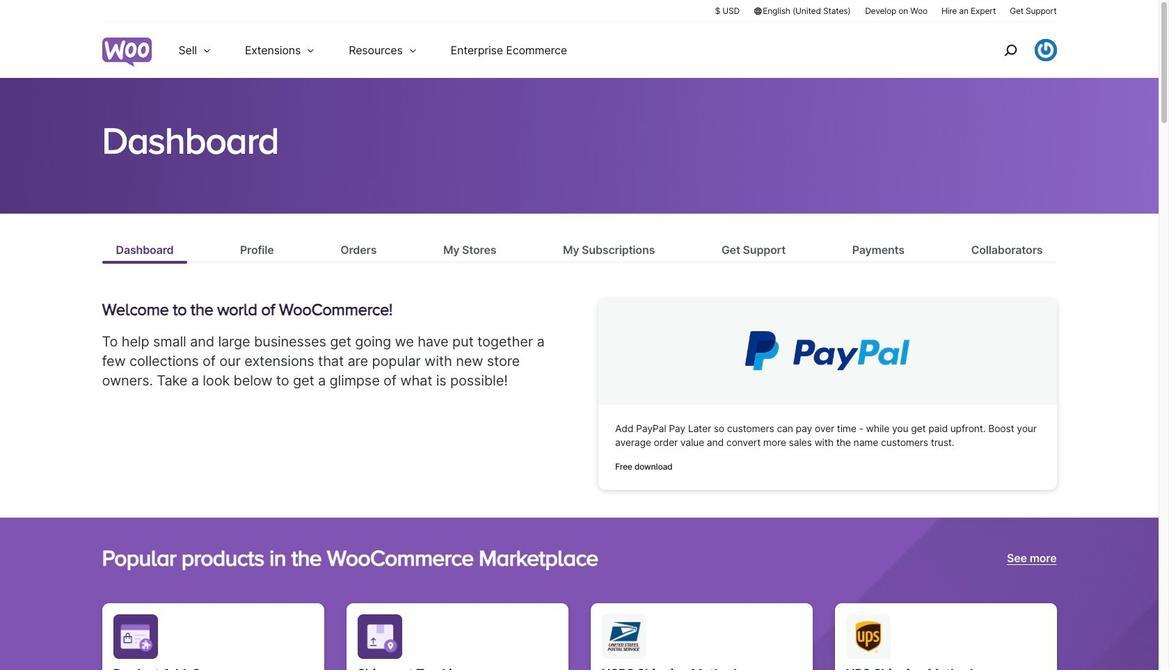 Task type: vqa. For each thing, say whether or not it's contained in the screenshot.
Service navigation menu element
yes



Task type: describe. For each thing, give the bounding box(es) containing it.
open account menu image
[[1035, 39, 1057, 61]]

search image
[[999, 39, 1022, 61]]

service navigation menu element
[[974, 28, 1057, 73]]



